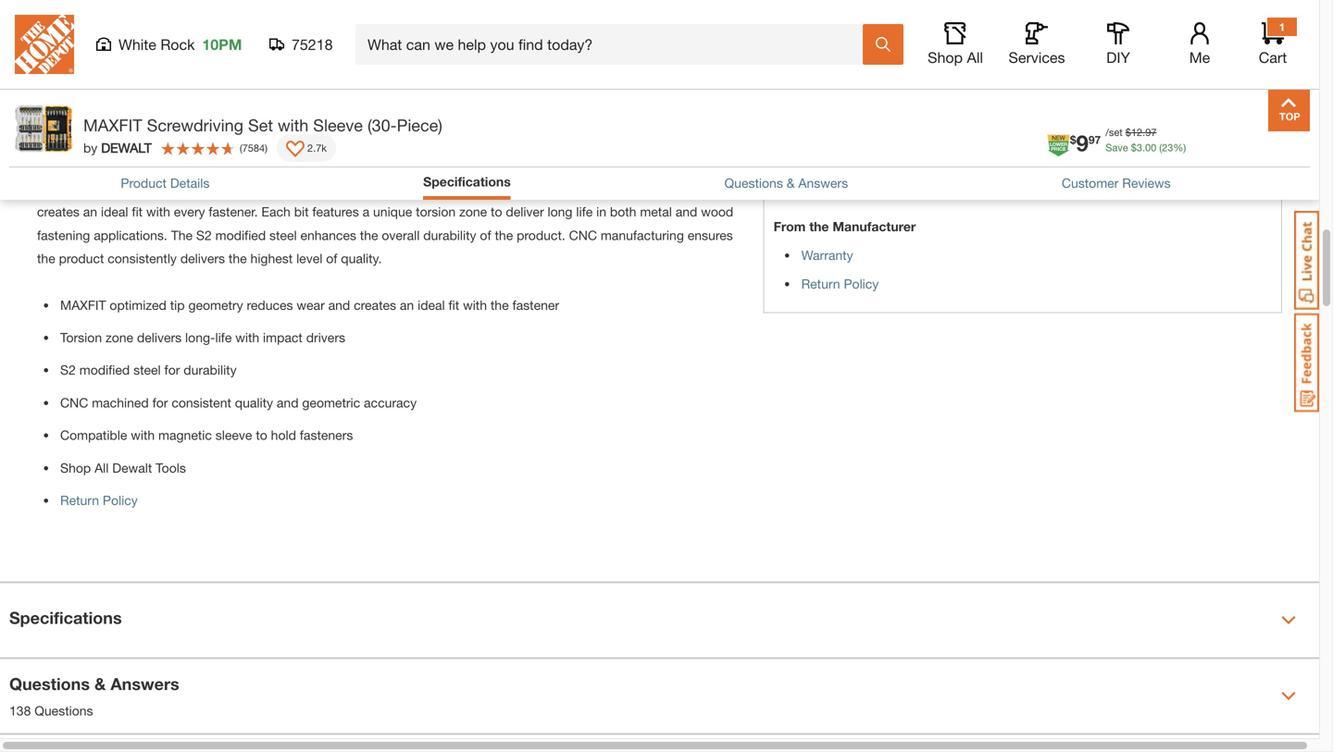 Task type: describe. For each thing, give the bounding box(es) containing it.
each
[[261, 204, 291, 220]]

delivers inside dewalt maxfit screw driving bits are engineered for use with impact drivers. their tip geometry reduces wear and creates an ideal fit with every fastener. each bit features a unique torsion zone to deliver long life in both metal and wood fastening applications. the s2 modified steel enhances the overall durability of the product. cnc manufacturing ensures the product consistently delivers the highest level of quality.
[[180, 251, 225, 266]]

warranty
[[801, 248, 853, 263]]

geometric
[[302, 395, 360, 411]]

and up drivers
[[328, 297, 350, 313]]

shop for shop all
[[928, 49, 963, 66]]

torsion zone delivers long-life with impact drivers
[[60, 330, 345, 345]]

the left fastener at the left of page
[[491, 297, 509, 313]]

the down "fastening"
[[37, 251, 55, 266]]

2 vertical spatial for
[[152, 395, 168, 411]]

bits
[[221, 181, 242, 196]]

1 vertical spatial geometry
[[188, 297, 243, 313]]

tip inside dewalt maxfit screw driving bits are engineered for use with impact drivers. their tip geometry reduces wear and creates an ideal fit with every fastener. each bit features a unique torsion zone to deliver long life in both metal and wood fastening applications. the s2 modified steel enhances the overall durability of the product. cnc manufacturing ensures the product consistently delivers the highest level of quality.
[[530, 181, 545, 196]]

sleeve
[[216, 428, 252, 443]]

return for return policy 'link' to the top
[[801, 276, 840, 292]]

product details
[[121, 175, 210, 191]]

1 vertical spatial durability
[[184, 363, 237, 378]]

maxfit for screwdriving
[[83, 115, 142, 135]]

2 vertical spatial questions
[[34, 704, 93, 719]]

fastener.
[[209, 204, 258, 220]]

00
[[1145, 142, 1157, 154]]

compatible
[[60, 428, 127, 443]]

product image image
[[14, 99, 74, 159]]

long-
[[185, 330, 215, 345]]

2.7k
[[307, 142, 327, 154]]

resources
[[858, 181, 943, 200]]

use
[[355, 181, 375, 196]]

long
[[548, 204, 573, 220]]

both
[[610, 204, 637, 220]]

1 horizontal spatial creates
[[354, 297, 396, 313]]

cnc inside dewalt maxfit screw driving bits are engineered for use with impact drivers. their tip geometry reduces wear and creates an ideal fit with every fastener. each bit features a unique torsion zone to deliver long life in both metal and wood fastening applications. the s2 modified steel enhances the overall durability of the product. cnc manufacturing ensures the product consistently delivers the highest level of quality.
[[569, 228, 597, 243]]

cnc machined for consistent quality and geometric accuracy
[[60, 395, 417, 411]]

from the manufacturer
[[774, 219, 916, 234]]

zone inside dewalt maxfit screw driving bits are engineered for use with impact drivers. their tip geometry reduces wear and creates an ideal fit with every fastener. each bit features a unique torsion zone to deliver long life in both metal and wood fastening applications. the s2 modified steel enhances the overall durability of the product. cnc manufacturing ensures the product consistently delivers the highest level of quality.
[[459, 204, 487, 220]]

top button
[[1268, 90, 1310, 131]]

the right the from
[[809, 219, 829, 234]]

maxfit inside dewalt maxfit screw driving bits are engineered for use with impact drivers. their tip geometry reduces wear and creates an ideal fit with every fastener. each bit features a unique torsion zone to deliver long life in both metal and wood fastening applications. the s2 modified steel enhances the overall durability of the product. cnc manufacturing ensures the product consistently delivers the highest level of quality.
[[91, 181, 137, 196]]

ensures
[[688, 228, 733, 243]]

cart
[[1259, 49, 1287, 66]]

2.7k button
[[277, 134, 336, 162]]

0 horizontal spatial reduces
[[247, 297, 293, 313]]

their
[[498, 181, 527, 196]]

set
[[248, 115, 273, 135]]

1 vertical spatial delivers
[[137, 330, 182, 345]]

optimized
[[110, 297, 167, 313]]

drivers.
[[450, 181, 494, 196]]

white rock 10pm
[[119, 36, 242, 53]]

1 vertical spatial tip
[[170, 297, 185, 313]]

dewalt maxfit screw driving bits are engineered for use with impact drivers. their tip geometry reduces wear and creates an ideal fit with every fastener. each bit features a unique torsion zone to deliver long life in both metal and wood fastening applications. the s2 modified steel enhances the overall durability of the product. cnc manufacturing ensures the product consistently delivers the highest level of quality.
[[37, 181, 734, 266]]

customer reviews
[[1062, 175, 1171, 191]]

compatible with magnetic sleeve to hold fasteners
[[60, 428, 353, 443]]

1 vertical spatial wear
[[297, 297, 325, 313]]

%)
[[1173, 142, 1186, 154]]

life inside dewalt maxfit screw driving bits are engineered for use with impact drivers. their tip geometry reduces wear and creates an ideal fit with every fastener. each bit features a unique torsion zone to deliver long life in both metal and wood fastening applications. the s2 modified steel enhances the overall durability of the product. cnc manufacturing ensures the product consistently delivers the highest level of quality.
[[576, 204, 593, 220]]

1 vertical spatial life
[[215, 330, 232, 345]]

0 horizontal spatial specifications
[[9, 608, 122, 628]]

and up wood
[[689, 181, 710, 196]]

3
[[1137, 142, 1143, 154]]

$ right /set at the right top of the page
[[1126, 126, 1131, 138]]

wear inside dewalt maxfit screw driving bits are engineered for use with impact drivers. their tip geometry reduces wear and creates an ideal fit with every fastener. each bit features a unique torsion zone to deliver long life in both metal and wood fastening applications. the s2 modified steel enhances the overall durability of the product. cnc manufacturing ensures the product consistently delivers the highest level of quality.
[[657, 181, 685, 196]]

feedback link image
[[1294, 313, 1319, 413]]

0 vertical spatial specifications
[[423, 174, 511, 189]]

torsion
[[60, 330, 102, 345]]

0 horizontal spatial return policy link
[[60, 493, 138, 508]]

the down deliver
[[495, 228, 513, 243]]

fasteners
[[300, 428, 353, 443]]

torsion
[[416, 204, 456, 220]]

0 vertical spatial return policy link
[[801, 276, 879, 292]]

live chat image
[[1294, 211, 1319, 310]]

return policy for return policy 'link' to the top
[[801, 276, 879, 292]]

additional resources
[[774, 181, 943, 200]]

piece)
[[397, 115, 443, 135]]

display image
[[286, 141, 305, 159]]

enhances
[[300, 228, 356, 243]]

0 horizontal spatial steel
[[133, 363, 161, 378]]

$ 9 97
[[1070, 130, 1101, 156]]

every
[[174, 204, 205, 220]]

the left highest
[[229, 251, 247, 266]]

with up unique
[[379, 181, 403, 196]]

metal
[[640, 204, 672, 220]]

97 inside $ 9 97
[[1089, 133, 1101, 146]]

1 vertical spatial for
[[164, 363, 180, 378]]

maxfit for optimized
[[60, 297, 106, 313]]

applications.
[[94, 228, 167, 243]]

customer
[[1062, 175, 1119, 191]]

bit
[[294, 204, 309, 220]]

quality
[[235, 395, 273, 411]]

level
[[296, 251, 323, 266]]

fastening
[[37, 228, 90, 243]]

s2 inside dewalt maxfit screw driving bits are engineered for use with impact drivers. their tip geometry reduces wear and creates an ideal fit with every fastener. each bit features a unique torsion zone to deliver long life in both metal and wood fastening applications. the s2 modified steel enhances the overall durability of the product. cnc manufacturing ensures the product consistently delivers the highest level of quality.
[[196, 228, 212, 243]]

the
[[171, 228, 193, 243]]

0 horizontal spatial modified
[[79, 363, 130, 378]]

screw
[[141, 181, 175, 196]]

9
[[1076, 130, 1089, 156]]

maxfit optimized tip geometry reduces wear and creates an ideal fit with the fastener
[[60, 297, 559, 313]]

deliver
[[506, 204, 544, 220]]

0 vertical spatial dewalt
[[101, 140, 152, 156]]

1 vertical spatial fit
[[449, 297, 459, 313]]

answers for questions & answers
[[799, 175, 848, 191]]

maxfit screwdriving set with sleeve (30-piece)
[[83, 115, 443, 135]]

questions for questions & answers
[[725, 175, 783, 191]]

driving
[[179, 181, 217, 196]]

shop all button
[[926, 22, 985, 67]]

75218 button
[[269, 35, 333, 54]]

accuracy
[[364, 395, 417, 411]]

questions for questions & answers 138 questions
[[9, 675, 90, 695]]

diy button
[[1089, 22, 1148, 67]]

return for return policy 'link' to the left
[[60, 493, 99, 508]]

services button
[[1007, 22, 1067, 67]]

1 vertical spatial .
[[1143, 142, 1145, 154]]

geometry inside dewalt maxfit screw driving bits are engineered for use with impact drivers. their tip geometry reduces wear and creates an ideal fit with every fastener. each bit features a unique torsion zone to deliver long life in both metal and wood fastening applications. the s2 modified steel enhances the overall durability of the product. cnc manufacturing ensures the product consistently delivers the highest level of quality.
[[549, 181, 603, 196]]

7584
[[242, 142, 265, 154]]

modified inside dewalt maxfit screw driving bits are engineered for use with impact drivers. their tip geometry reduces wear and creates an ideal fit with every fastener. each bit features a unique torsion zone to deliver long life in both metal and wood fastening applications. the s2 modified steel enhances the overall durability of the product. cnc manufacturing ensures the product consistently delivers the highest level of quality.
[[215, 228, 266, 243]]

97 inside /set $ 12 . 97 save $ 3 . 00 ( 23 %)
[[1146, 126, 1157, 138]]

creates inside dewalt maxfit screw driving bits are engineered for use with impact drivers. their tip geometry reduces wear and creates an ideal fit with every fastener. each bit features a unique torsion zone to deliver long life in both metal and wood fastening applications. the s2 modified steel enhances the overall durability of the product. cnc manufacturing ensures the product consistently delivers the highest level of quality.
[[37, 204, 80, 220]]

features
[[312, 204, 359, 220]]

shop all dewalt tools link
[[60, 460, 186, 476]]

rock
[[160, 36, 195, 53]]

me button
[[1170, 22, 1230, 67]]



Task type: vqa. For each thing, say whether or not it's contained in the screenshot.
the 375-
no



Task type: locate. For each thing, give the bounding box(es) containing it.
1 horizontal spatial all
[[967, 49, 983, 66]]

answers for questions & answers 138 questions
[[110, 675, 179, 695]]

durability down torsion
[[423, 228, 476, 243]]

1 horizontal spatial answers
[[799, 175, 848, 191]]

0 vertical spatial .
[[1143, 126, 1146, 138]]

to left hold
[[256, 428, 267, 443]]

machined
[[92, 395, 149, 411]]

diy
[[1107, 49, 1130, 66]]

0 vertical spatial &
[[787, 175, 795, 191]]

0 horizontal spatial &
[[94, 675, 106, 695]]

1 vertical spatial &
[[94, 675, 106, 695]]

0 horizontal spatial tip
[[170, 297, 185, 313]]

reduces up impact
[[247, 297, 293, 313]]

1 horizontal spatial (
[[1160, 142, 1162, 154]]

0 vertical spatial all
[[967, 49, 983, 66]]

1 horizontal spatial s2
[[196, 228, 212, 243]]

1 horizontal spatial shop
[[928, 49, 963, 66]]

0 horizontal spatial shop
[[60, 460, 91, 476]]

0 horizontal spatial wear
[[297, 297, 325, 313]]

0 vertical spatial modified
[[215, 228, 266, 243]]

cart 1
[[1259, 20, 1287, 66]]

2 ( from the left
[[240, 142, 242, 154]]

s2 down the torsion
[[60, 363, 76, 378]]

fit up applications.
[[132, 204, 143, 220]]

hold
[[271, 428, 296, 443]]

questions & answers
[[725, 175, 848, 191]]

dewalt right by
[[101, 140, 152, 156]]

1 horizontal spatial zone
[[459, 204, 487, 220]]

zone down optimized
[[106, 330, 133, 345]]

save
[[1106, 142, 1128, 154]]

questions & answers button
[[725, 173, 848, 193], [725, 173, 848, 193]]

1 vertical spatial s2
[[60, 363, 76, 378]]

delivers down the on the left top of page
[[180, 251, 225, 266]]

1 vertical spatial an
[[400, 297, 414, 313]]

s2 right the on the left top of page
[[196, 228, 212, 243]]

product details button
[[121, 173, 210, 193], [121, 173, 210, 193]]

& inside questions & answers 138 questions
[[94, 675, 106, 695]]

engineered
[[267, 181, 332, 196]]

creates
[[37, 204, 80, 220], [354, 297, 396, 313]]

reduces up both on the left of the page
[[607, 181, 653, 196]]

1 vertical spatial to
[[256, 428, 267, 443]]

2 caret image from the top
[[1281, 689, 1296, 704]]

1 vertical spatial questions
[[9, 675, 90, 695]]

answers inside questions & answers 138 questions
[[110, 675, 179, 695]]

questions up 138
[[9, 675, 90, 695]]

maxfit down by dewalt
[[91, 181, 137, 196]]

impact
[[406, 181, 447, 196]]

the home depot logo image
[[15, 15, 74, 74]]

0 vertical spatial questions
[[725, 175, 783, 191]]

fastener
[[512, 297, 559, 313]]

0 horizontal spatial ideal
[[101, 204, 128, 220]]

fit inside dewalt maxfit screw driving bits are engineered for use with impact drivers. their tip geometry reduces wear and creates an ideal fit with every fastener. each bit features a unique torsion zone to deliver long life in both metal and wood fastening applications. the s2 modified steel enhances the overall durability of the product. cnc manufacturing ensures the product consistently delivers the highest level of quality.
[[132, 204, 143, 220]]

consistent
[[172, 395, 231, 411]]

durability inside dewalt maxfit screw driving bits are engineered for use with impact drivers. their tip geometry reduces wear and creates an ideal fit with every fastener. each bit features a unique torsion zone to deliver long life in both metal and wood fastening applications. the s2 modified steel enhances the overall durability of the product. cnc manufacturing ensures the product consistently delivers the highest level of quality.
[[423, 228, 476, 243]]

shop
[[928, 49, 963, 66], [60, 460, 91, 476]]

& for questions & answers 138 questions
[[94, 675, 106, 695]]

2 vertical spatial maxfit
[[60, 297, 106, 313]]

for left use
[[335, 181, 351, 196]]

are
[[246, 181, 264, 196]]

$ left /set at the right top of the page
[[1070, 133, 1076, 146]]

highest
[[250, 251, 293, 266]]

0 vertical spatial cnc
[[569, 228, 597, 243]]

1 vertical spatial ideal
[[418, 297, 445, 313]]

reviews
[[1122, 175, 1171, 191]]

1 vertical spatial all
[[95, 460, 109, 476]]

1 horizontal spatial life
[[576, 204, 593, 220]]

tip right optimized
[[170, 297, 185, 313]]

shop left services in the top of the page
[[928, 49, 963, 66]]

and up hold
[[277, 395, 299, 411]]

23
[[1162, 142, 1173, 154]]

return
[[801, 276, 840, 292], [60, 493, 99, 508]]

)
[[265, 142, 268, 154]]

97
[[1146, 126, 1157, 138], [1089, 133, 1101, 146]]

maxfit
[[83, 115, 142, 135], [91, 181, 137, 196], [60, 297, 106, 313]]

1 horizontal spatial modified
[[215, 228, 266, 243]]

policy down warranty link at the right
[[844, 276, 879, 292]]

delivers up s2 modified steel for durability
[[137, 330, 182, 345]]

shop inside button
[[928, 49, 963, 66]]

0 horizontal spatial an
[[83, 204, 97, 220]]

0 horizontal spatial cnc
[[60, 395, 88, 411]]

0 vertical spatial durability
[[423, 228, 476, 243]]

0 horizontal spatial life
[[215, 330, 232, 345]]

all left services in the top of the page
[[967, 49, 983, 66]]

$ inside $ 9 97
[[1070, 133, 1076, 146]]

0 vertical spatial policy
[[844, 276, 879, 292]]

policy down shop all dewalt tools
[[103, 493, 138, 508]]

shop all dewalt tools
[[60, 460, 186, 476]]

creates down quality.
[[354, 297, 396, 313]]

with left fastener at the left of page
[[463, 297, 487, 313]]

drivers
[[306, 330, 345, 345]]

with down screw
[[146, 204, 170, 220]]

97 left /set at the right top of the page
[[1089, 133, 1101, 146]]

0 vertical spatial to
[[491, 204, 502, 220]]

1 horizontal spatial 97
[[1146, 126, 1157, 138]]

. up 00
[[1143, 126, 1146, 138]]

dewalt
[[101, 140, 152, 156], [37, 181, 88, 196]]

1 horizontal spatial specifications
[[423, 174, 511, 189]]

zone
[[459, 204, 487, 220], [106, 330, 133, 345]]

manufacturer
[[833, 219, 916, 234]]

the down a
[[360, 228, 378, 243]]

0 horizontal spatial to
[[256, 428, 267, 443]]

specifications up torsion
[[423, 174, 511, 189]]

( left ")"
[[240, 142, 242, 154]]

creates up "fastening"
[[37, 204, 80, 220]]

warranty link
[[801, 248, 853, 263]]

0 vertical spatial s2
[[196, 228, 212, 243]]

return policy link down shop all dewalt tools
[[60, 493, 138, 508]]

1 vertical spatial modified
[[79, 363, 130, 378]]

tip right their
[[530, 181, 545, 196]]

0 vertical spatial an
[[83, 204, 97, 220]]

questions & answers 138 questions
[[9, 675, 179, 719]]

return down 'warranty'
[[801, 276, 840, 292]]

( right 00
[[1160, 142, 1162, 154]]

0 horizontal spatial creates
[[37, 204, 80, 220]]

0 horizontal spatial dewalt
[[37, 181, 88, 196]]

1 horizontal spatial ideal
[[418, 297, 445, 313]]

for up consistent
[[164, 363, 180, 378]]

0 horizontal spatial return policy
[[60, 493, 138, 508]]

from
[[774, 219, 806, 234]]

return policy down 'warranty'
[[801, 276, 879, 292]]

What can we help you find today? search field
[[368, 25, 862, 64]]

product
[[59, 251, 104, 266]]

all inside 'shop all' button
[[967, 49, 983, 66]]

1 ( from the left
[[1160, 142, 1162, 154]]

return policy link down 'warranty'
[[801, 276, 879, 292]]

1 vertical spatial zone
[[106, 330, 133, 345]]

all for shop all
[[967, 49, 983, 66]]

product.
[[517, 228, 566, 243]]

0 vertical spatial fit
[[132, 204, 143, 220]]

reduces inside dewalt maxfit screw driving bits are engineered for use with impact drivers. their tip geometry reduces wear and creates an ideal fit with every fastener. each bit features a unique torsion zone to deliver long life in both metal and wood fastening applications. the s2 modified steel enhances the overall durability of the product. cnc manufacturing ensures the product consistently delivers the highest level of quality.
[[607, 181, 653, 196]]

questions
[[725, 175, 783, 191], [9, 675, 90, 695], [34, 704, 93, 719]]

97 right 12
[[1146, 126, 1157, 138]]

for
[[335, 181, 351, 196], [164, 363, 180, 378], [152, 395, 168, 411]]

0 vertical spatial for
[[335, 181, 351, 196]]

fit left fastener at the left of page
[[449, 297, 459, 313]]

0 vertical spatial answers
[[799, 175, 848, 191]]

1 vertical spatial maxfit
[[91, 181, 137, 196]]

white
[[119, 36, 156, 53]]

questions up wood
[[725, 175, 783, 191]]

0 horizontal spatial answers
[[110, 675, 179, 695]]

0 horizontal spatial return
[[60, 493, 99, 508]]

wear up metal
[[657, 181, 685, 196]]

manufacturing
[[601, 228, 684, 243]]

. down 12
[[1143, 142, 1145, 154]]

return policy
[[801, 276, 879, 292], [60, 493, 138, 508]]

ideal up applications.
[[101, 204, 128, 220]]

( inside /set $ 12 . 97 save $ 3 . 00 ( 23 %)
[[1160, 142, 1162, 154]]

modified down the 'fastener.'
[[215, 228, 266, 243]]

geometry up torsion zone delivers long-life with impact drivers
[[188, 297, 243, 313]]

( 7584 )
[[240, 142, 268, 154]]

cnc down in
[[569, 228, 597, 243]]

1 vertical spatial caret image
[[1281, 689, 1296, 704]]

unique
[[373, 204, 412, 220]]

to
[[491, 204, 502, 220], [256, 428, 267, 443]]

to inside dewalt maxfit screw driving bits are engineered for use with impact drivers. their tip geometry reduces wear and creates an ideal fit with every fastener. each bit features a unique torsion zone to deliver long life in both metal and wood fastening applications. the s2 modified steel enhances the overall durability of the product. cnc manufacturing ensures the product consistently delivers the highest level of quality.
[[491, 204, 502, 220]]

1 vertical spatial steel
[[133, 363, 161, 378]]

1 horizontal spatial dewalt
[[101, 140, 152, 156]]

0 vertical spatial wear
[[657, 181, 685, 196]]

s2 modified steel for durability
[[60, 363, 237, 378]]

/set
[[1106, 126, 1123, 138]]

0 horizontal spatial policy
[[103, 493, 138, 508]]

dewalt up "fastening"
[[37, 181, 88, 196]]

steel down each in the left top of the page
[[269, 228, 297, 243]]

1 horizontal spatial wear
[[657, 181, 685, 196]]

shop all
[[928, 49, 983, 66]]

specifications up questions & answers 138 questions on the bottom of the page
[[9, 608, 122, 628]]

138
[[9, 704, 31, 719]]

1 vertical spatial policy
[[103, 493, 138, 508]]

10pm
[[202, 36, 242, 53]]

1 horizontal spatial &
[[787, 175, 795, 191]]

shop down 'compatible' at the bottom left of the page
[[60, 460, 91, 476]]

an up "fastening"
[[83, 204, 97, 220]]

1 horizontal spatial tip
[[530, 181, 545, 196]]

policy
[[844, 276, 879, 292], [103, 493, 138, 508]]

ideal inside dewalt maxfit screw driving bits are engineered for use with impact drivers. their tip geometry reduces wear and creates an ideal fit with every fastener. each bit features a unique torsion zone to deliver long life in both metal and wood fastening applications. the s2 modified steel enhances the overall durability of the product. cnc manufacturing ensures the product consistently delivers the highest level of quality.
[[101, 204, 128, 220]]

fit
[[132, 204, 143, 220], [449, 297, 459, 313]]

of right level
[[326, 251, 337, 266]]

1 vertical spatial creates
[[354, 297, 396, 313]]

1 vertical spatial cnc
[[60, 395, 88, 411]]

0 vertical spatial tip
[[530, 181, 545, 196]]

0 horizontal spatial durability
[[184, 363, 237, 378]]

maxfit up by dewalt
[[83, 115, 142, 135]]

consistently
[[108, 251, 177, 266]]

sleeve
[[313, 115, 363, 135]]

1 horizontal spatial of
[[480, 228, 491, 243]]

& for questions & answers
[[787, 175, 795, 191]]

cnc up 'compatible' at the bottom left of the page
[[60, 395, 88, 411]]

all for shop all dewalt tools
[[95, 460, 109, 476]]

0 vertical spatial delivers
[[180, 251, 225, 266]]

1 horizontal spatial policy
[[844, 276, 879, 292]]

0 vertical spatial steel
[[269, 228, 297, 243]]

me
[[1190, 49, 1210, 66]]

geometry
[[549, 181, 603, 196], [188, 297, 243, 313]]

by dewalt
[[83, 140, 152, 156]]

and right metal
[[676, 204, 698, 220]]

customer reviews button
[[1062, 173, 1171, 193], [1062, 173, 1171, 193]]

life left impact
[[215, 330, 232, 345]]

0 vertical spatial creates
[[37, 204, 80, 220]]

1 caret image from the top
[[1281, 614, 1296, 628]]

shop for shop all dewalt tools
[[60, 460, 91, 476]]

return policy for return policy 'link' to the left
[[60, 493, 138, 508]]

overall
[[382, 228, 420, 243]]

0 vertical spatial maxfit
[[83, 115, 142, 135]]

0 vertical spatial ideal
[[101, 204, 128, 220]]

specifications
[[423, 174, 511, 189], [9, 608, 122, 628]]

dewalt inside dewalt maxfit screw driving bits are engineered for use with impact drivers. their tip geometry reduces wear and creates an ideal fit with every fastener. each bit features a unique torsion zone to deliver long life in both metal and wood fastening applications. the s2 modified steel enhances the overall durability of the product. cnc manufacturing ensures the product consistently delivers the highest level of quality.
[[37, 181, 88, 196]]

0 vertical spatial return
[[801, 276, 840, 292]]

1 vertical spatial reduces
[[247, 297, 293, 313]]

in
[[596, 204, 606, 220]]

steel up machined on the left bottom
[[133, 363, 161, 378]]

0 vertical spatial zone
[[459, 204, 487, 220]]

maxfit up the torsion
[[60, 297, 106, 313]]

0 vertical spatial caret image
[[1281, 614, 1296, 628]]

1 vertical spatial dewalt
[[37, 181, 88, 196]]

services
[[1009, 49, 1065, 66]]

$ down 12
[[1131, 142, 1137, 154]]

for down s2 modified steel for durability
[[152, 395, 168, 411]]

caret image
[[1281, 614, 1296, 628], [1281, 689, 1296, 704]]

modified up machined on the left bottom
[[79, 363, 130, 378]]

0 vertical spatial life
[[576, 204, 593, 220]]

1 vertical spatial specifications
[[9, 608, 122, 628]]

specifications button
[[423, 172, 511, 195], [423, 172, 511, 192], [0, 584, 1319, 658]]

1 vertical spatial of
[[326, 251, 337, 266]]

all left dewalt
[[95, 460, 109, 476]]

wear up drivers
[[297, 297, 325, 313]]

of down drivers.
[[480, 228, 491, 243]]

geometry up "long"
[[549, 181, 603, 196]]

questions right 138
[[34, 704, 93, 719]]

wood
[[701, 204, 734, 220]]

with up dewalt
[[131, 428, 155, 443]]

to down their
[[491, 204, 502, 220]]

life left in
[[576, 204, 593, 220]]

0 vertical spatial return policy
[[801, 276, 879, 292]]

return down the shop all dewalt tools link
[[60, 493, 99, 508]]

an down the overall
[[400, 297, 414, 313]]

durability down torsion zone delivers long-life with impact drivers
[[184, 363, 237, 378]]

life
[[576, 204, 593, 220], [215, 330, 232, 345]]

1 vertical spatial return policy
[[60, 493, 138, 508]]

zone down drivers.
[[459, 204, 487, 220]]

0 horizontal spatial zone
[[106, 330, 133, 345]]

all
[[967, 49, 983, 66], [95, 460, 109, 476]]

/set $ 12 . 97 save $ 3 . 00 ( 23 %)
[[1106, 126, 1186, 154]]

a
[[363, 204, 370, 220]]

steel inside dewalt maxfit screw driving bits are engineered for use with impact drivers. their tip geometry reduces wear and creates an ideal fit with every fastener. each bit features a unique torsion zone to deliver long life in both metal and wood fastening applications. the s2 modified steel enhances the overall durability of the product. cnc manufacturing ensures the product consistently delivers the highest level of quality.
[[269, 228, 297, 243]]

an inside dewalt maxfit screw driving bits are engineered for use with impact drivers. their tip geometry reduces wear and creates an ideal fit with every fastener. each bit features a unique torsion zone to deliver long life in both metal and wood fastening applications. the s2 modified steel enhances the overall durability of the product. cnc manufacturing ensures the product consistently delivers the highest level of quality.
[[83, 204, 97, 220]]

ideal
[[101, 204, 128, 220], [418, 297, 445, 313]]

for inside dewalt maxfit screw driving bits are engineered for use with impact drivers. their tip geometry reduces wear and creates an ideal fit with every fastener. each bit features a unique torsion zone to deliver long life in both metal and wood fastening applications. the s2 modified steel enhances the overall durability of the product. cnc manufacturing ensures the product consistently delivers the highest level of quality.
[[335, 181, 351, 196]]

product
[[121, 175, 167, 191]]

steel
[[269, 228, 297, 243], [133, 363, 161, 378]]

of
[[480, 228, 491, 243], [326, 251, 337, 266]]

with left impact
[[235, 330, 259, 345]]

0 horizontal spatial s2
[[60, 363, 76, 378]]

12
[[1131, 126, 1143, 138]]

0 horizontal spatial all
[[95, 460, 109, 476]]

1 horizontal spatial cnc
[[569, 228, 597, 243]]

&
[[787, 175, 795, 191], [94, 675, 106, 695]]

1 horizontal spatial durability
[[423, 228, 476, 243]]

return policy down shop all dewalt tools
[[60, 493, 138, 508]]

0 vertical spatial shop
[[928, 49, 963, 66]]

with up display image
[[278, 115, 309, 135]]

additional
[[774, 181, 854, 200]]

ideal down the overall
[[418, 297, 445, 313]]

(30-
[[368, 115, 397, 135]]



